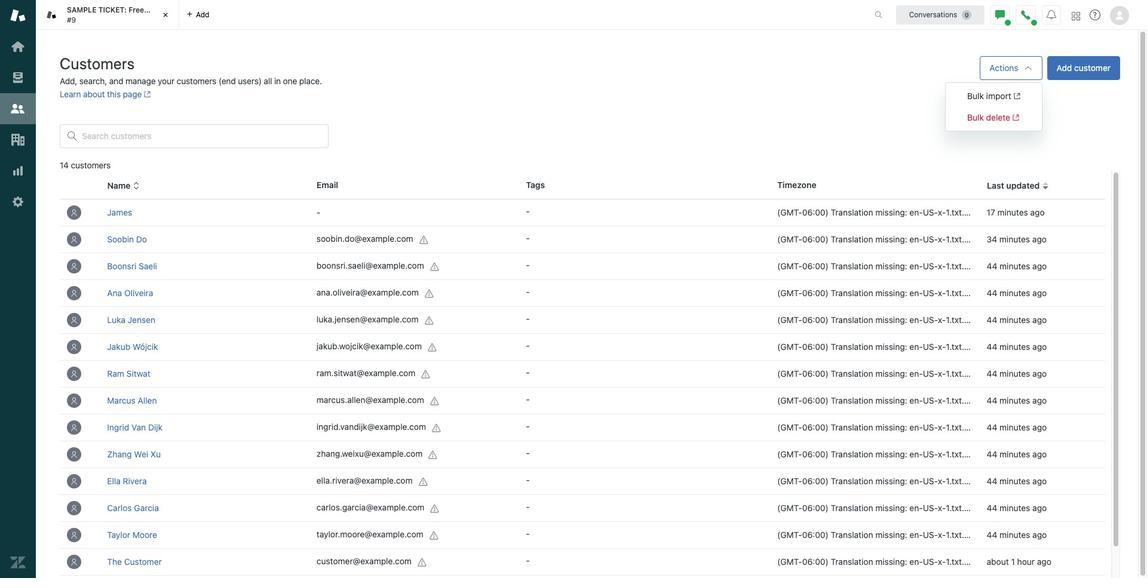 Task type: locate. For each thing, give the bounding box(es) containing it.
1 06:00) from the top
[[803, 207, 829, 218]]

about 1 hour ago
[[987, 557, 1052, 567]]

bulk for bulk delete
[[968, 112, 985, 123]]

3 x- from the top
[[939, 261, 947, 271]]

9 1.txt.timezone.america_chicago from the top
[[947, 423, 1068, 433]]

the customer
[[107, 557, 162, 567]]

2 x- from the top
[[939, 234, 947, 245]]

(opens in a new tab) image inside learn about this page link
[[142, 91, 151, 98]]

0 horizontal spatial about
[[83, 89, 105, 99]]

x- for jakub.wojcik@example.com
[[939, 342, 947, 352]]

ana
[[107, 288, 122, 298]]

customers
[[60, 54, 135, 72]]

tags
[[526, 180, 545, 190]]

11 translation from the top
[[831, 476, 874, 487]]

us- for marcus.allen@example.com
[[924, 396, 939, 406]]

7 x- from the top
[[939, 369, 947, 379]]

4 44 from the top
[[987, 342, 998, 352]]

8 translation from the top
[[831, 396, 874, 406]]

44 for ram.sitwat@example.com
[[987, 369, 998, 379]]

10 1.txt.timezone.america_chicago from the top
[[947, 450, 1068, 460]]

1
[[1012, 557, 1016, 567]]

unverified email image for customer@example.com
[[418, 558, 427, 568]]

13 06:00) from the top
[[803, 530, 829, 540]]

your
[[158, 76, 175, 86]]

(gmt-06:00) translation missing: en-us-x-1.txt.timezone.america_chicago for ingrid.vandijk@example.com
[[778, 423, 1068, 433]]

8 (gmt-06:00) translation missing: en-us-x-1.txt.timezone.america_chicago from the top
[[778, 396, 1068, 406]]

translation for ram.sitwat@example.com
[[831, 369, 874, 379]]

3 44 from the top
[[987, 315, 998, 325]]

9 translation from the top
[[831, 423, 874, 433]]

0 vertical spatial (opens in a new tab) image
[[142, 91, 151, 98]]

customers inside 'customers add, search, and manage your customers (end users) all in one place.'
[[177, 76, 217, 86]]

wójcik
[[133, 342, 158, 352]]

10 x- from the top
[[939, 450, 947, 460]]

7 44 from the top
[[987, 423, 998, 433]]

1.txt.timezone.america_chicago for soobin.do@example.com
[[947, 234, 1068, 245]]

x- for boonsri.saeli@example.com
[[939, 261, 947, 271]]

search,
[[79, 76, 107, 86]]

carlos
[[107, 503, 132, 514]]

10 translation from the top
[[831, 450, 874, 460]]

x-
[[939, 207, 947, 218], [939, 234, 947, 245], [939, 261, 947, 271], [939, 288, 947, 298], [939, 315, 947, 325], [939, 342, 947, 352], [939, 369, 947, 379], [939, 396, 947, 406], [939, 423, 947, 433], [939, 450, 947, 460], [939, 476, 947, 487], [939, 503, 947, 514], [939, 530, 947, 540], [939, 557, 947, 567]]

9 missing: from the top
[[876, 423, 908, 433]]

ingrid
[[107, 423, 129, 433]]

06:00) for taylor.moore@example.com
[[803, 530, 829, 540]]

10 (gmt-06:00) translation missing: en-us-x-1.txt.timezone.america_chicago from the top
[[778, 450, 1068, 460]]

translation for taylor.moore@example.com
[[831, 530, 874, 540]]

1 bulk from the top
[[968, 91, 985, 101]]

(gmt- for boonsri.saeli@example.com
[[778, 261, 803, 271]]

(gmt-06:00) translation missing: en-us-x-1.txt.timezone.america_chicago for carlos.garcia@example.com
[[778, 503, 1068, 514]]

unverified email image for boonsri.saeli@example.com
[[430, 262, 440, 272]]

- for ram.sitwat@example.com
[[526, 368, 530, 378]]

44 minutes ago for jakub.wojcik@example.com
[[987, 342, 1048, 352]]

17 minutes ago
[[987, 207, 1045, 218]]

missing: for ana.oliveira@example.com
[[876, 288, 908, 298]]

last updated button
[[987, 181, 1050, 191]]

13 1.txt.timezone.america_chicago from the top
[[947, 530, 1068, 540]]

2 (gmt- from the top
[[778, 234, 803, 245]]

(gmt- for customer@example.com
[[778, 557, 803, 567]]

1 translation from the top
[[831, 207, 874, 218]]

add customer button
[[1048, 56, 1121, 80]]

2 bulk from the top
[[968, 112, 985, 123]]

2 44 minutes ago from the top
[[987, 288, 1048, 298]]

bulk left import
[[968, 91, 985, 101]]

unverified email image for taylor.moore@example.com
[[430, 531, 439, 541]]

en-
[[910, 207, 924, 218], [910, 234, 924, 245], [910, 261, 924, 271], [910, 288, 924, 298], [910, 315, 924, 325], [910, 342, 924, 352], [910, 369, 924, 379], [910, 396, 924, 406], [910, 423, 924, 433], [910, 450, 924, 460], [910, 476, 924, 487], [910, 503, 924, 514], [910, 530, 924, 540], [910, 557, 924, 567]]

34 minutes ago
[[987, 234, 1047, 245]]

3 06:00) from the top
[[803, 261, 829, 271]]

missing: for zhang.weixu@example.com
[[876, 450, 908, 460]]

this
[[107, 89, 121, 99]]

en- for luka.jensen@example.com
[[910, 315, 924, 325]]

luka.jensen@example.com
[[317, 315, 419, 325]]

en- for taylor.moore@example.com
[[910, 530, 924, 540]]

2 translation from the top
[[831, 234, 874, 245]]

0 vertical spatial about
[[83, 89, 105, 99]]

12 (gmt-06:00) translation missing: en-us-x-1.txt.timezone.america_chicago from the top
[[778, 503, 1068, 514]]

13 (gmt-06:00) translation missing: en-us-x-1.txt.timezone.america_chicago from the top
[[778, 530, 1068, 540]]

44 minutes ago for ana.oliveira@example.com
[[987, 288, 1048, 298]]

3 (gmt- from the top
[[778, 261, 803, 271]]

3 1.txt.timezone.america_chicago from the top
[[947, 261, 1068, 271]]

8 missing: from the top
[[876, 396, 908, 406]]

4 1.txt.timezone.america_chicago from the top
[[947, 288, 1068, 298]]

- for soobin.do@example.com
[[526, 233, 530, 243]]

14 translation from the top
[[831, 557, 874, 567]]

customers right your
[[177, 76, 217, 86]]

9 us- from the top
[[924, 423, 939, 433]]

5 (gmt- from the top
[[778, 315, 803, 325]]

ago for ana.oliveira@example.com
[[1033, 288, 1048, 298]]

#9
[[67, 15, 76, 24]]

(gmt-06:00) translation missing: en-us-x-1.txt.timezone.america_chicago for taylor.moore@example.com
[[778, 530, 1068, 540]]

about down search, on the top left of page
[[83, 89, 105, 99]]

1.txt.timezone.america_chicago for ingrid.vandijk@example.com
[[947, 423, 1068, 433]]

soobin do
[[107, 234, 147, 245]]

(opens in a new tab) image for bulk delete
[[1011, 114, 1020, 121]]

us- for taylor.moore@example.com
[[924, 530, 939, 540]]

unverified email image
[[425, 289, 435, 299], [425, 316, 434, 326], [428, 343, 438, 353], [422, 370, 431, 379], [430, 397, 440, 406], [432, 424, 442, 433], [429, 451, 438, 460], [431, 504, 440, 514], [418, 558, 427, 568]]

luka jensen link
[[107, 315, 155, 325]]

12 en- from the top
[[910, 503, 924, 514]]

14 customers
[[60, 160, 111, 170]]

bulk left delete at the top right of the page
[[968, 112, 985, 123]]

translation for marcus.allen@example.com
[[831, 396, 874, 406]]

the customer link
[[107, 557, 162, 567]]

ram.sitwat@example.com
[[317, 368, 416, 379]]

4 en- from the top
[[910, 288, 924, 298]]

ram sitwat link
[[107, 369, 150, 379]]

missing: for customer@example.com
[[876, 557, 908, 567]]

unverified email image for zhang.weixu@example.com
[[429, 451, 438, 460]]

12 us- from the top
[[924, 503, 939, 514]]

(opens in a new tab) image down manage
[[142, 91, 151, 98]]

8 us- from the top
[[924, 396, 939, 406]]

1 horizontal spatial about
[[987, 557, 1010, 567]]

van
[[132, 423, 146, 433]]

6 missing: from the top
[[876, 342, 908, 352]]

page
[[123, 89, 142, 99]]

add,
[[60, 76, 77, 86]]

1 horizontal spatial customers
[[177, 76, 217, 86]]

unverified email image for ana.oliveira@example.com
[[425, 289, 435, 299]]

44 for taylor.moore@example.com
[[987, 530, 998, 540]]

- for zhang.weixu@example.com
[[526, 448, 530, 459]]

6 (gmt- from the top
[[778, 342, 803, 352]]

9 (gmt- from the top
[[778, 423, 803, 433]]

4 translation from the top
[[831, 288, 874, 298]]

5 en- from the top
[[910, 315, 924, 325]]

import
[[987, 91, 1012, 101]]

unverified email image for ingrid.vandijk@example.com
[[432, 424, 442, 433]]

missing: for carlos.garcia@example.com
[[876, 503, 908, 514]]

12 x- from the top
[[939, 503, 947, 514]]

13 translation from the top
[[831, 530, 874, 540]]

0 vertical spatial customers
[[177, 76, 217, 86]]

about
[[83, 89, 105, 99], [987, 557, 1010, 567]]

13 us- from the top
[[924, 530, 939, 540]]

missing: for marcus.allen@example.com
[[876, 396, 908, 406]]

carlos.garcia@example.com
[[317, 503, 425, 513]]

11 x- from the top
[[939, 476, 947, 487]]

oliveira
[[124, 288, 153, 298]]

en- for ella.rivera@example.com
[[910, 476, 924, 487]]

- for taylor.moore@example.com
[[526, 529, 530, 539]]

06:00)
[[803, 207, 829, 218], [803, 234, 829, 245], [803, 261, 829, 271], [803, 288, 829, 298], [803, 315, 829, 325], [803, 342, 829, 352], [803, 369, 829, 379], [803, 396, 829, 406], [803, 423, 829, 433], [803, 450, 829, 460], [803, 476, 829, 487], [803, 503, 829, 514], [803, 530, 829, 540], [803, 557, 829, 567]]

5 1.txt.timezone.america_chicago from the top
[[947, 315, 1068, 325]]

conversations
[[910, 10, 958, 19]]

marcus.allen@example.com
[[317, 395, 424, 406]]

get help image
[[1090, 10, 1101, 20]]

1 vertical spatial about
[[987, 557, 1010, 567]]

unverified email image for carlos.garcia@example.com
[[431, 504, 440, 514]]

x- for zhang.weixu@example.com
[[939, 450, 947, 460]]

zendesk products image
[[1073, 12, 1081, 20]]

ella
[[107, 476, 121, 487]]

1.txt.timezone.america_chicago
[[947, 207, 1068, 218], [947, 234, 1068, 245], [947, 261, 1068, 271], [947, 288, 1068, 298], [947, 315, 1068, 325], [947, 342, 1068, 352], [947, 369, 1068, 379], [947, 396, 1068, 406], [947, 423, 1068, 433], [947, 450, 1068, 460], [947, 476, 1068, 487], [947, 503, 1068, 514], [947, 530, 1068, 540], [947, 557, 1068, 567]]

(gmt- for zhang.weixu@example.com
[[778, 450, 803, 460]]

11 (gmt- from the top
[[778, 476, 803, 487]]

6 44 from the top
[[987, 396, 998, 406]]

9 en- from the top
[[910, 423, 924, 433]]

44 minutes ago
[[987, 261, 1048, 271], [987, 288, 1048, 298], [987, 315, 1048, 325], [987, 342, 1048, 352], [987, 369, 1048, 379], [987, 396, 1048, 406], [987, 423, 1048, 433], [987, 450, 1048, 460], [987, 476, 1048, 487], [987, 503, 1048, 514], [987, 530, 1048, 540]]

14 1.txt.timezone.america_chicago from the top
[[947, 557, 1068, 567]]

7 missing: from the top
[[876, 369, 908, 379]]

bulk for bulk import
[[968, 91, 985, 101]]

4 06:00) from the top
[[803, 288, 829, 298]]

minutes for jakub.wojcik@example.com
[[1000, 342, 1031, 352]]

8 (gmt- from the top
[[778, 396, 803, 406]]

repair
[[146, 5, 167, 14]]

5 missing: from the top
[[876, 315, 908, 325]]

us- for ana.oliveira@example.com
[[924, 288, 939, 298]]

jakub.wojcik@example.com
[[317, 342, 422, 352]]

6 06:00) from the top
[[803, 342, 829, 352]]

(gmt-
[[778, 207, 803, 218], [778, 234, 803, 245], [778, 261, 803, 271], [778, 288, 803, 298], [778, 315, 803, 325], [778, 342, 803, 352], [778, 369, 803, 379], [778, 396, 803, 406], [778, 423, 803, 433], [778, 450, 803, 460], [778, 476, 803, 487], [778, 503, 803, 514], [778, 530, 803, 540], [778, 557, 803, 567]]

8 1.txt.timezone.america_chicago from the top
[[947, 396, 1068, 406]]

11 44 minutes ago from the top
[[987, 530, 1048, 540]]

en- for customer@example.com
[[910, 557, 924, 567]]

about left 1
[[987, 557, 1010, 567]]

1.txt.timezone.america_chicago for marcus.allen@example.com
[[947, 396, 1068, 406]]

bulk import
[[968, 91, 1012, 101]]

7 06:00) from the top
[[803, 369, 829, 379]]

12 06:00) from the top
[[803, 503, 829, 514]]

(opens in a new tab) image inside bulk delete "link"
[[1011, 114, 1020, 121]]

12 (gmt- from the top
[[778, 503, 803, 514]]

ram sitwat
[[107, 369, 150, 379]]

x- for ella.rivera@example.com
[[939, 476, 947, 487]]

zhang wei xu
[[107, 450, 161, 460]]

0 horizontal spatial (opens in a new tab) image
[[142, 91, 151, 98]]

2 missing: from the top
[[876, 234, 908, 245]]

(gmt-06:00) translation missing: en-us-x-1.txt.timezone.america_chicago for customer@example.com
[[778, 557, 1068, 567]]

add
[[1057, 63, 1073, 73]]

4 (gmt- from the top
[[778, 288, 803, 298]]

- for luka.jensen@example.com
[[526, 314, 530, 324]]

ago
[[1031, 207, 1045, 218], [1033, 234, 1047, 245], [1033, 261, 1048, 271], [1033, 288, 1048, 298], [1033, 315, 1048, 325], [1033, 342, 1048, 352], [1033, 369, 1048, 379], [1033, 396, 1048, 406], [1033, 423, 1048, 433], [1033, 450, 1048, 460], [1033, 476, 1048, 487], [1033, 503, 1048, 514], [1033, 530, 1048, 540], [1038, 557, 1052, 567]]

zhang
[[107, 450, 132, 460]]

1 horizontal spatial (opens in a new tab) image
[[1011, 114, 1020, 121]]

boonsri saeli link
[[107, 261, 157, 271]]

14 (gmt- from the top
[[778, 557, 803, 567]]

organizations image
[[10, 132, 26, 148]]

10 missing: from the top
[[876, 450, 908, 460]]

bulk
[[968, 91, 985, 101], [968, 112, 985, 123]]

10 44 minutes ago from the top
[[987, 503, 1048, 514]]

2 1.txt.timezone.america_chicago from the top
[[947, 234, 1068, 245]]

7 (gmt- from the top
[[778, 369, 803, 379]]

4 x- from the top
[[939, 288, 947, 298]]

44 for ella.rivera@example.com
[[987, 476, 998, 487]]

translation for soobin.do@example.com
[[831, 234, 874, 245]]

7 us- from the top
[[924, 369, 939, 379]]

customers right 14 at the left of page
[[71, 160, 111, 170]]

(gmt- for ingrid.vandijk@example.com
[[778, 423, 803, 433]]

10 (gmt- from the top
[[778, 450, 803, 460]]

unverified email image
[[419, 235, 429, 245], [430, 262, 440, 272], [419, 477, 428, 487], [430, 531, 439, 541]]

7 44 minutes ago from the top
[[987, 423, 1048, 433]]

translation for ingrid.vandijk@example.com
[[831, 423, 874, 433]]

1.txt.timezone.america_chicago for customer@example.com
[[947, 557, 1068, 567]]

44
[[987, 261, 998, 271], [987, 288, 998, 298], [987, 315, 998, 325], [987, 342, 998, 352], [987, 369, 998, 379], [987, 396, 998, 406], [987, 423, 998, 433], [987, 450, 998, 460], [987, 476, 998, 487], [987, 503, 998, 514], [987, 530, 998, 540]]

minutes for luka.jensen@example.com
[[1000, 315, 1031, 325]]

the
[[107, 557, 122, 567]]

zendesk image
[[10, 555, 26, 571]]

- for jakub.wojcik@example.com
[[526, 341, 530, 351]]

taylor moore
[[107, 530, 157, 540]]

translation for ella.rivera@example.com
[[831, 476, 874, 487]]

0 horizontal spatial customers
[[71, 160, 111, 170]]

2 06:00) from the top
[[803, 234, 829, 245]]

(gmt- for luka.jensen@example.com
[[778, 315, 803, 325]]

1 44 minutes ago from the top
[[987, 261, 1048, 271]]

ticket:
[[98, 5, 127, 14]]

x- for carlos.garcia@example.com
[[939, 503, 947, 514]]

minutes
[[998, 207, 1029, 218], [1000, 234, 1031, 245], [1000, 261, 1031, 271], [1000, 288, 1031, 298], [1000, 315, 1031, 325], [1000, 342, 1031, 352], [1000, 369, 1031, 379], [1000, 396, 1031, 406], [1000, 423, 1031, 433], [1000, 450, 1031, 460], [1000, 476, 1031, 487], [1000, 503, 1031, 514], [1000, 530, 1031, 540]]

notifications image
[[1047, 10, 1057, 19]]

ram
[[107, 369, 124, 379]]

7 translation from the top
[[831, 369, 874, 379]]

menu
[[946, 83, 1043, 132]]

7 en- from the top
[[910, 369, 924, 379]]

marcus
[[107, 396, 136, 406]]

2 us- from the top
[[924, 234, 939, 245]]

button displays agent's chat status as online. image
[[996, 10, 1006, 19]]

ago for boonsri.saeli@example.com
[[1033, 261, 1048, 271]]

bulk import link
[[968, 91, 1021, 101]]

6 us- from the top
[[924, 342, 939, 352]]

3 44 minutes ago from the top
[[987, 315, 1048, 325]]

9 44 minutes ago from the top
[[987, 476, 1048, 487]]

us- for ram.sitwat@example.com
[[924, 369, 939, 379]]

13 en- from the top
[[910, 530, 924, 540]]

(opens in a new tab) image down (opens in a new tab) icon
[[1011, 114, 1020, 121]]

missing: for ingrid.vandijk@example.com
[[876, 423, 908, 433]]

(opens in a new tab) image for learn about this page
[[142, 91, 151, 98]]

7 1.txt.timezone.america_chicago from the top
[[947, 369, 1068, 379]]

5 x- from the top
[[939, 315, 947, 325]]

actions
[[990, 63, 1019, 73]]

en- for boonsri.saeli@example.com
[[910, 261, 924, 271]]

x- for ana.oliveira@example.com
[[939, 288, 947, 298]]

main element
[[0, 0, 36, 579]]

carlos garcia
[[107, 503, 159, 514]]

10 44 from the top
[[987, 503, 998, 514]]

unverified email image for luka.jensen@example.com
[[425, 316, 434, 326]]

7 (gmt-06:00) translation missing: en-us-x-1.txt.timezone.america_chicago from the top
[[778, 369, 1068, 379]]

Search customers field
[[82, 131, 321, 142]]

close image
[[160, 9, 172, 21]]

1 44 from the top
[[987, 261, 998, 271]]

minutes for marcus.allen@example.com
[[1000, 396, 1031, 406]]

unverified email image for soobin.do@example.com
[[419, 235, 429, 245]]

moore
[[133, 530, 157, 540]]

tab
[[36, 0, 179, 30]]

12 1.txt.timezone.america_chicago from the top
[[947, 503, 1068, 514]]

44 minutes ago for carlos.garcia@example.com
[[987, 503, 1048, 514]]

customers
[[177, 76, 217, 86], [71, 160, 111, 170]]

0 vertical spatial bulk
[[968, 91, 985, 101]]

us- for soobin.do@example.com
[[924, 234, 939, 245]]

jakub
[[107, 342, 130, 352]]

allen
[[138, 396, 157, 406]]

44 minutes ago for ram.sitwat@example.com
[[987, 369, 1048, 379]]

name
[[107, 181, 131, 191]]

zendesk support image
[[10, 8, 26, 23]]

4 (gmt-06:00) translation missing: en-us-x-1.txt.timezone.america_chicago from the top
[[778, 288, 1068, 298]]

11 missing: from the top
[[876, 476, 908, 487]]

10 06:00) from the top
[[803, 450, 829, 460]]

11 en- from the top
[[910, 476, 924, 487]]

translation for luka.jensen@example.com
[[831, 315, 874, 325]]

(gmt-06:00) translation missing: en-us-x-1.txt.timezone.america_chicago for zhang.weixu@example.com
[[778, 450, 1068, 460]]

44 minutes ago for zhang.weixu@example.com
[[987, 450, 1048, 460]]

6 translation from the top
[[831, 342, 874, 352]]

learn
[[60, 89, 81, 99]]

14 x- from the top
[[939, 557, 947, 567]]

8 x- from the top
[[939, 396, 947, 406]]

1 vertical spatial customers
[[71, 160, 111, 170]]

(opens in a new tab) image
[[142, 91, 151, 98], [1011, 114, 1020, 121]]

james link
[[107, 207, 132, 218]]

14 missing: from the top
[[876, 557, 908, 567]]

1 vertical spatial (opens in a new tab) image
[[1011, 114, 1020, 121]]

wei
[[134, 450, 148, 460]]

6 x- from the top
[[939, 342, 947, 352]]

44 for ingrid.vandijk@example.com
[[987, 423, 998, 433]]

(gmt-06:00) translation missing: en-us-x-1.txt.timezone.america_chicago for soobin.do@example.com
[[778, 234, 1068, 245]]

1 vertical spatial bulk
[[968, 112, 985, 123]]

en- for marcus.allen@example.com
[[910, 396, 924, 406]]



Task type: vqa. For each thing, say whether or not it's contained in the screenshot.
set
no



Task type: describe. For each thing, give the bounding box(es) containing it.
admin image
[[10, 194, 26, 210]]

tabs tab list
[[36, 0, 863, 30]]

ingrid van dijk
[[107, 423, 163, 433]]

ago for ella.rivera@example.com
[[1033, 476, 1048, 487]]

bulk delete
[[968, 112, 1011, 123]]

customer
[[1075, 63, 1111, 73]]

zhang.weixu@example.com
[[317, 449, 423, 459]]

missing: for soobin.do@example.com
[[876, 234, 908, 245]]

44 minutes ago for luka.jensen@example.com
[[987, 315, 1048, 325]]

zhang wei xu link
[[107, 450, 161, 460]]

06:00) for carlos.garcia@example.com
[[803, 503, 829, 514]]

ago for ingrid.vandijk@example.com
[[1033, 423, 1048, 433]]

(gmt-06:00) translation missing: en-us-x-1.txt.timezone.america_chicago for boonsri.saeli@example.com
[[778, 261, 1068, 271]]

44 minutes ago for ingrid.vandijk@example.com
[[987, 423, 1048, 433]]

1.txt.timezone.america_chicago for ram.sitwat@example.com
[[947, 369, 1068, 379]]

en- for ingrid.vandijk@example.com
[[910, 423, 924, 433]]

missing: for ella.rivera@example.com
[[876, 476, 908, 487]]

jakub wójcik
[[107, 342, 158, 352]]

jensen
[[128, 315, 155, 325]]

us- for carlos.garcia@example.com
[[924, 503, 939, 514]]

soobin do link
[[107, 234, 147, 245]]

sample ticket: free repair #9
[[67, 5, 167, 24]]

tab containing sample ticket: free repair
[[36, 0, 179, 30]]

ago for taylor.moore@example.com
[[1033, 530, 1048, 540]]

en- for jakub.wojcik@example.com
[[910, 342, 924, 352]]

x- for marcus.allen@example.com
[[939, 396, 947, 406]]

06:00) for boonsri.saeli@example.com
[[803, 261, 829, 271]]

x- for ingrid.vandijk@example.com
[[939, 423, 947, 433]]

1 en- from the top
[[910, 207, 924, 218]]

missing: for boonsri.saeli@example.com
[[876, 261, 908, 271]]

add button
[[179, 0, 217, 29]]

06:00) for ingrid.vandijk@example.com
[[803, 423, 829, 433]]

(gmt-06:00) translation missing: en-us-x-1.txt.timezone.america_chicago for ella.rivera@example.com
[[778, 476, 1068, 487]]

boonsri
[[107, 261, 136, 271]]

manage
[[126, 76, 156, 86]]

44 minutes ago for marcus.allen@example.com
[[987, 396, 1048, 406]]

(gmt- for jakub.wojcik@example.com
[[778, 342, 803, 352]]

1 1.txt.timezone.america_chicago from the top
[[947, 207, 1068, 218]]

menu containing bulk import
[[946, 83, 1043, 132]]

carlos garcia link
[[107, 503, 159, 514]]

ago for soobin.do@example.com
[[1033, 234, 1047, 245]]

place.
[[299, 76, 322, 86]]

(gmt- for ana.oliveira@example.com
[[778, 288, 803, 298]]

unverified email image for ram.sitwat@example.com
[[422, 370, 431, 379]]

minutes for soobin.do@example.com
[[1000, 234, 1031, 245]]

sample
[[67, 5, 97, 14]]

44 for luka.jensen@example.com
[[987, 315, 998, 325]]

translation for customer@example.com
[[831, 557, 874, 567]]

jakub wójcik link
[[107, 342, 158, 352]]

delete
[[987, 112, 1011, 123]]

ella.rivera@example.com
[[317, 476, 413, 486]]

(opens in a new tab) image
[[1012, 93, 1021, 100]]

x- for customer@example.com
[[939, 557, 947, 567]]

ana oliveira
[[107, 288, 153, 298]]

customer@example.com
[[317, 557, 412, 567]]

email
[[317, 180, 339, 190]]

ella rivera
[[107, 476, 147, 487]]

one
[[283, 76, 297, 86]]

conversations button
[[897, 5, 985, 24]]

ago for carlos.garcia@example.com
[[1033, 503, 1048, 514]]

x- for luka.jensen@example.com
[[939, 315, 947, 325]]

last updated
[[987, 181, 1040, 191]]

44 for zhang.weixu@example.com
[[987, 450, 998, 460]]

taylor moore link
[[107, 530, 157, 540]]

minutes for carlos.garcia@example.com
[[1000, 503, 1031, 514]]

1 (gmt- from the top
[[778, 207, 803, 218]]

ella rivera link
[[107, 476, 147, 487]]

14
[[60, 160, 69, 170]]

ago for jakub.wojcik@example.com
[[1033, 342, 1048, 352]]

sitwat
[[127, 369, 150, 379]]

marcus allen link
[[107, 396, 157, 406]]

taylor
[[107, 530, 130, 540]]

(gmt- for ella.rivera@example.com
[[778, 476, 803, 487]]

1 us- from the top
[[924, 207, 939, 218]]

- for customer@example.com
[[526, 556, 530, 566]]

17
[[987, 207, 996, 218]]

44 for boonsri.saeli@example.com
[[987, 261, 998, 271]]

customers image
[[10, 101, 26, 117]]

boonsri saeli
[[107, 261, 157, 271]]

learn about this page link
[[60, 89, 151, 99]]

ana oliveira link
[[107, 288, 153, 298]]

06:00) for marcus.allen@example.com
[[803, 396, 829, 406]]

reporting image
[[10, 163, 26, 179]]

xu
[[151, 450, 161, 460]]

- for boonsri.saeli@example.com
[[526, 260, 530, 270]]

(gmt- for marcus.allen@example.com
[[778, 396, 803, 406]]

en- for carlos.garcia@example.com
[[910, 503, 924, 514]]

rivera
[[123, 476, 147, 487]]

garcia
[[134, 503, 159, 514]]

name button
[[107, 181, 140, 191]]

unverified email image for marcus.allen@example.com
[[430, 397, 440, 406]]

marcus allen
[[107, 396, 157, 406]]

customers add, search, and manage your customers (end users) all in one place.
[[60, 54, 322, 86]]

ingrid.vandijk@example.com
[[317, 422, 426, 432]]

actions button
[[981, 56, 1043, 80]]

luka
[[107, 315, 126, 325]]

free
[[129, 5, 144, 14]]

hour
[[1018, 557, 1036, 567]]

views image
[[10, 70, 26, 85]]

1.txt.timezone.america_chicago for ana.oliveira@example.com
[[947, 288, 1068, 298]]

06:00) for ram.sitwat@example.com
[[803, 369, 829, 379]]

minutes for zhang.weixu@example.com
[[1000, 450, 1031, 460]]

learn about this page
[[60, 89, 142, 99]]

luka jensen
[[107, 315, 155, 325]]

do
[[136, 234, 147, 245]]

translation for carlos.garcia@example.com
[[831, 503, 874, 514]]

06:00) for soobin.do@example.com
[[803, 234, 829, 245]]

(gmt-06:00) translation missing: en-us-x-1.txt.timezone.america_chicago for ram.sitwat@example.com
[[778, 369, 1068, 379]]

dijk
[[148, 423, 163, 433]]

missing: for ram.sitwat@example.com
[[876, 369, 908, 379]]

ingrid van dijk link
[[107, 423, 163, 433]]

boonsri.saeli@example.com
[[317, 261, 424, 271]]

en- for zhang.weixu@example.com
[[910, 450, 924, 460]]

44 for carlos.garcia@example.com
[[987, 503, 998, 514]]

add
[[196, 10, 210, 19]]

us- for luka.jensen@example.com
[[924, 315, 939, 325]]

1 (gmt-06:00) translation missing: en-us-x-1.txt.timezone.america_chicago from the top
[[778, 207, 1068, 218]]

last
[[987, 181, 1005, 191]]

1 missing: from the top
[[876, 207, 908, 218]]

james
[[107, 207, 132, 218]]

1.txt.timezone.america_chicago for carlos.garcia@example.com
[[947, 503, 1068, 514]]

06:00) for zhang.weixu@example.com
[[803, 450, 829, 460]]

minutes for ingrid.vandijk@example.com
[[1000, 423, 1031, 433]]

in
[[274, 76, 281, 86]]

(gmt- for taylor.moore@example.com
[[778, 530, 803, 540]]

- for ingrid.vandijk@example.com
[[526, 421, 530, 432]]

x- for ram.sitwat@example.com
[[939, 369, 947, 379]]

bulk delete link
[[968, 112, 1020, 123]]

users)
[[238, 76, 262, 86]]

get started image
[[10, 39, 26, 54]]

soobin.do@example.com
[[317, 234, 413, 244]]

taylor.moore@example.com
[[317, 530, 424, 540]]

1 x- from the top
[[939, 207, 947, 218]]

us- for boonsri.saeli@example.com
[[924, 261, 939, 271]]

ago for luka.jensen@example.com
[[1033, 315, 1048, 325]]

en- for soobin.do@example.com
[[910, 234, 924, 245]]

translation for boonsri.saeli@example.com
[[831, 261, 874, 271]]

us- for ingrid.vandijk@example.com
[[924, 423, 939, 433]]

soobin
[[107, 234, 134, 245]]

us- for customer@example.com
[[924, 557, 939, 567]]

saeli
[[139, 261, 157, 271]]

(gmt-06:00) translation missing: en-us-x-1.txt.timezone.america_chicago for jakub.wojcik@example.com
[[778, 342, 1068, 352]]

all
[[264, 76, 272, 86]]

06:00) for ana.oliveira@example.com
[[803, 288, 829, 298]]

1.txt.timezone.america_chicago for jakub.wojcik@example.com
[[947, 342, 1068, 352]]

timezone
[[778, 180, 817, 190]]

44 minutes ago for taylor.moore@example.com
[[987, 530, 1048, 540]]

06:00) for luka.jensen@example.com
[[803, 315, 829, 325]]

minutes for ella.rivera@example.com
[[1000, 476, 1031, 487]]

(gmt- for carlos.garcia@example.com
[[778, 503, 803, 514]]



